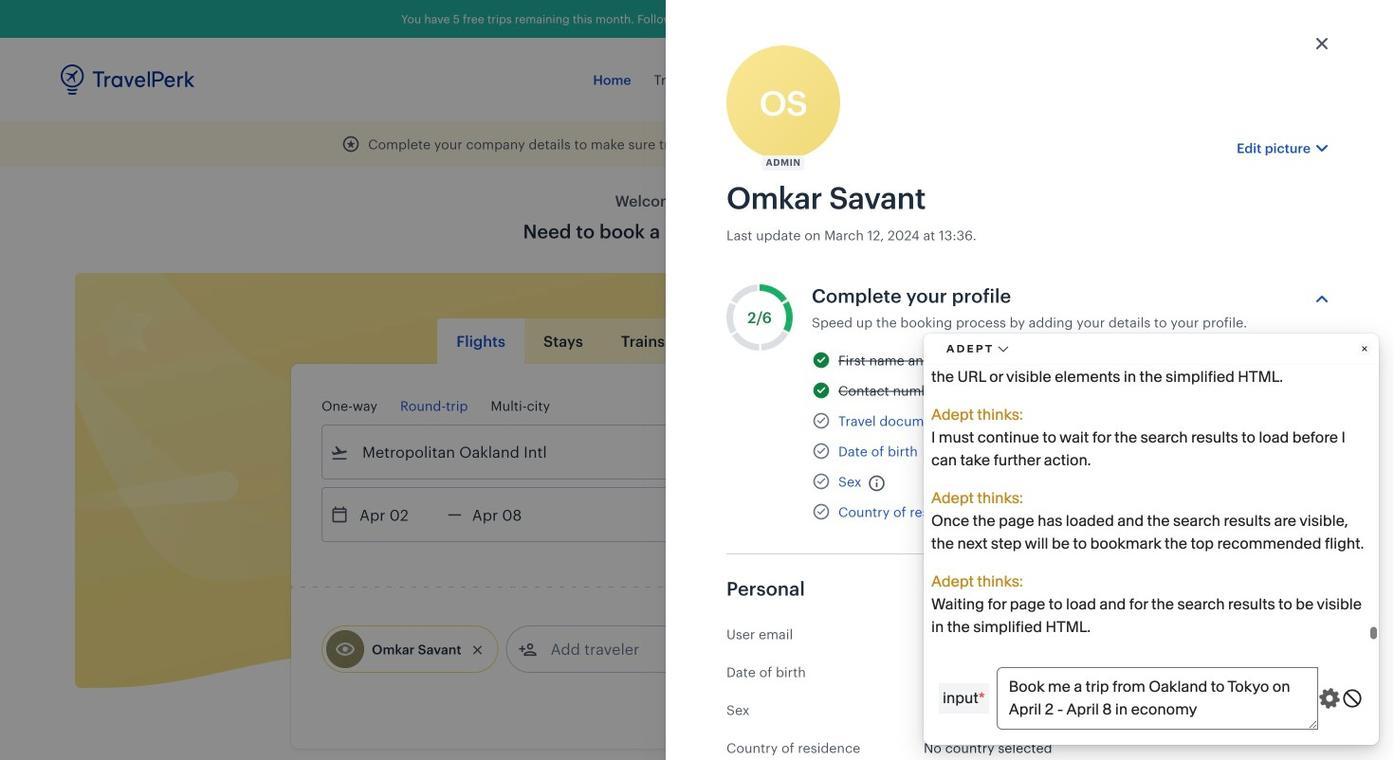 Task type: describe. For each thing, give the bounding box(es) containing it.
To search field
[[749, 437, 1047, 468]]

Return text field
[[462, 488, 560, 541]]

Depart text field
[[349, 488, 448, 541]]



Task type: locate. For each thing, give the bounding box(es) containing it.
Add traveler search field
[[537, 634, 735, 665]]

From search field
[[349, 437, 647, 468]]



